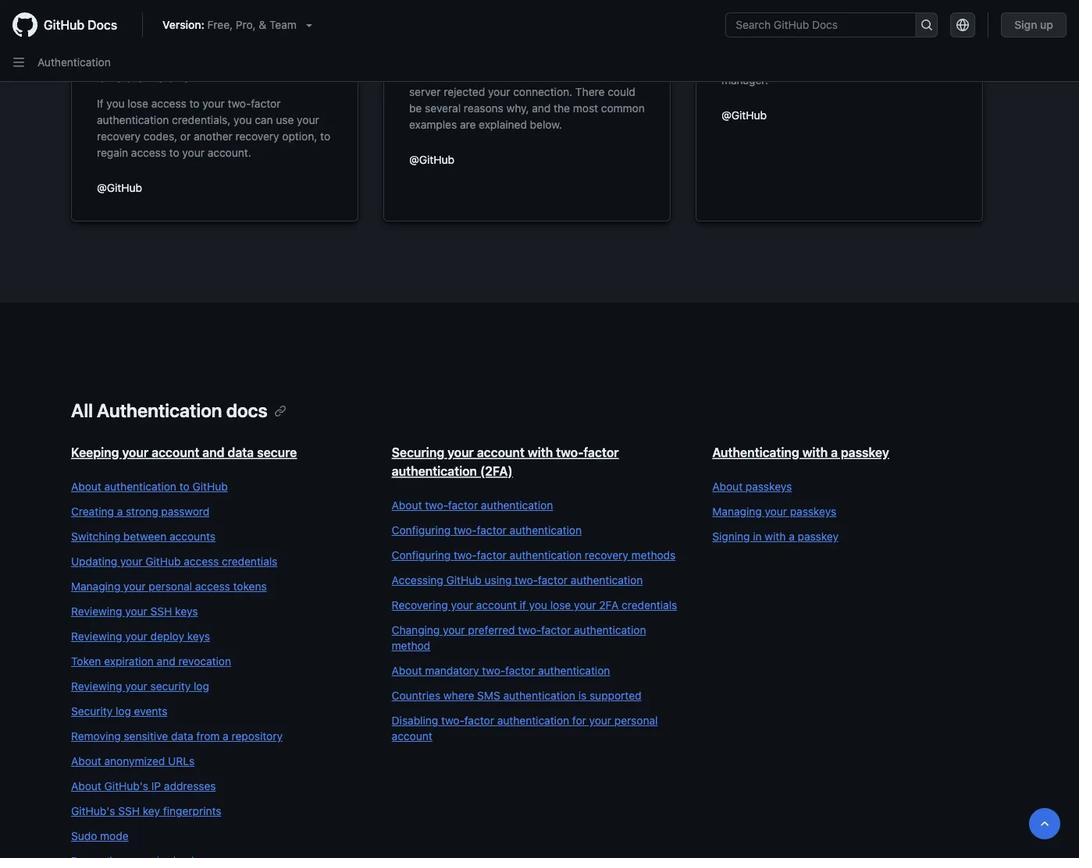 Task type: locate. For each thing, give the bounding box(es) containing it.
recovery
[[97, 130, 141, 143], [235, 130, 279, 143], [585, 549, 628, 562]]

0 horizontal spatial managing
[[71, 581, 121, 593]]

2 vertical spatial reviewing
[[71, 680, 122, 693]]

to right "option,"
[[320, 130, 330, 143]]

0 vertical spatial log
[[194, 680, 209, 693]]

0 horizontal spatial the
[[554, 102, 570, 114]]

for
[[572, 715, 586, 728]]

server
[[409, 85, 441, 98]]

1 horizontal spatial managing
[[712, 506, 762, 518]]

with right in
[[765, 531, 786, 543]]

could
[[608, 85, 635, 98]]

the up could
[[612, 69, 628, 82]]

deploy
[[150, 631, 184, 643]]

log left events
[[116, 705, 131, 718]]

triangle down image
[[303, 19, 315, 31]]

access down updating your github access credentials link
[[195, 581, 230, 593]]

authentication up configuring two-factor authentication link
[[481, 499, 553, 512]]

ssh up deploy
[[150, 606, 172, 618]]

the
[[612, 69, 628, 82], [554, 102, 570, 114]]

0 horizontal spatial data
[[171, 730, 193, 743]]

github
[[44, 18, 84, 32], [192, 481, 228, 493], [145, 556, 181, 568], [446, 574, 482, 587]]

access down the accounts
[[184, 556, 219, 568]]

passkey down managing your passkeys link
[[798, 531, 839, 543]]

anonymized
[[104, 755, 165, 768]]

if down accessing github using two-factor authentication
[[520, 599, 526, 612]]

removing sensitive data from a repository link
[[71, 729, 360, 745]]

managing for managing your passkeys
[[712, 506, 762, 518]]

access
[[151, 97, 186, 110], [131, 146, 166, 159], [184, 556, 219, 568], [195, 581, 230, 593]]

0 horizontal spatial @github
[[97, 181, 142, 194]]

authentication
[[97, 113, 169, 126], [392, 464, 477, 479], [104, 481, 176, 493], [481, 499, 553, 512], [510, 524, 582, 537], [510, 549, 582, 562], [571, 574, 643, 587], [574, 624, 646, 637], [538, 665, 610, 678], [503, 690, 575, 703], [497, 715, 569, 728]]

0 vertical spatial creating
[[721, 8, 794, 30]]

to
[[189, 97, 199, 110], [320, 130, 330, 143], [169, 146, 179, 159], [179, 481, 190, 493]]

0 vertical spatial creating a strong password
[[721, 8, 954, 30]]

two- inside the if you lose access to your two-factor authentication credentials, you can use your recovery codes, or another recovery option, to regain access to your account.
[[228, 97, 251, 110]]

reasons
[[464, 102, 503, 114]]

two- down configuring two-factor authentication
[[454, 549, 477, 562]]

1 vertical spatial keys
[[187, 631, 210, 643]]

github's up sudo mode
[[71, 805, 115, 818]]

account inside recovering your account if you lose your 2fa credentials
[[238, 8, 307, 30]]

1 vertical spatial passkey
[[798, 531, 839, 543]]

2fa down accessing github using two-factor authentication link
[[599, 599, 619, 612]]

0 vertical spatial if
[[311, 8, 322, 30]]

0 vertical spatial passkeys
[[746, 481, 792, 493]]

key
[[143, 805, 160, 818]]

authentication inside 'link'
[[104, 481, 176, 493]]

0 horizontal spatial creating
[[71, 506, 114, 518]]

authentication up keeping your account and data secure link
[[97, 400, 222, 422]]

1 vertical spatial data
[[171, 730, 193, 743]]

0 horizontal spatial creating a strong password
[[71, 506, 210, 518]]

github's ssh key fingerprints link
[[71, 804, 360, 820]]

2 configuring from the top
[[392, 549, 451, 562]]

authentication inside main banner
[[37, 56, 111, 69]]

1 horizontal spatial the
[[612, 69, 628, 82]]

your up reviewing your deploy keys
[[125, 606, 147, 618]]

ip
[[151, 780, 161, 793]]

be
[[409, 102, 422, 114]]

authentication inside securing your account with two-factor authentication (2fa)
[[392, 464, 477, 479]]

0 horizontal spatial if
[[311, 8, 322, 30]]

0 vertical spatial data
[[228, 445, 254, 460]]

you down 'docs' at the top left of the page
[[97, 36, 128, 58]]

is
[[578, 690, 587, 703]]

github inside 'link'
[[192, 481, 228, 493]]

reviewing down the updating
[[71, 606, 122, 618]]

1 horizontal spatial recovering your account if you lose your 2fa credentials
[[392, 599, 677, 612]]

method
[[392, 640, 430, 653]]

your inside a "permission denied" error means that the server rejected your connection. there could be several reasons why, and the most common examples are explained below.
[[488, 85, 510, 98]]

and up about authentication to github 'link'
[[202, 445, 225, 460]]

search image
[[920, 19, 933, 31]]

tooltip
[[1029, 809, 1060, 840]]

sign up link
[[1001, 12, 1067, 37]]

between
[[123, 531, 166, 543]]

about passkeys
[[712, 481, 792, 493]]

connection.
[[513, 85, 572, 98]]

changing your preferred two-factor authentication method
[[392, 624, 646, 653]]

disabling two-factor authentication for your personal account
[[392, 715, 658, 743]]

None search field
[[726, 12, 938, 37]]

creating up secure
[[721, 8, 794, 30]]

authentication inside changing your preferred two-factor authentication method
[[574, 624, 646, 637]]

about anonymized urls
[[71, 755, 195, 768]]

2 vertical spatial credentials
[[622, 599, 677, 612]]

with
[[907, 41, 928, 53], [528, 445, 553, 460], [802, 445, 828, 460], [765, 531, 786, 543]]

your up unique
[[760, 41, 782, 53]]

1 horizontal spatial data
[[228, 445, 254, 460]]

about for about authentication to github
[[71, 481, 101, 493]]

1 horizontal spatial passkey
[[841, 445, 889, 460]]

authentication down the countries where sms authentication is supported link
[[497, 715, 569, 728]]

if you lose access to your two-factor authentication credentials, you can use your recovery codes, or another recovery option, to regain access to your account.
[[97, 97, 330, 159]]

1 vertical spatial credentials
[[222, 556, 277, 568]]

countries
[[392, 690, 441, 703]]

credentials up tokens at bottom left
[[222, 556, 277, 568]]

about for about mandatory two-factor authentication
[[392, 665, 422, 678]]

lose right if
[[128, 97, 148, 110]]

authentication down github docs link
[[37, 56, 111, 69]]

1 vertical spatial if
[[520, 599, 526, 612]]

disabling two-factor authentication for your personal account link
[[392, 714, 681, 745]]

using down github.com
[[867, 57, 894, 70]]

keys for reviewing your deploy keys
[[187, 631, 210, 643]]

you right if
[[106, 97, 125, 110]]

about inside 'link'
[[71, 481, 101, 493]]

keys down managing your personal access tokens
[[175, 606, 198, 618]]

passkeys up managing your passkeys
[[746, 481, 792, 493]]

3 reviewing from the top
[[71, 680, 122, 693]]

your inside secure your account on github.com with a strong and unique password using a password manager.
[[760, 41, 782, 53]]

personal inside disabling two-factor authentication for your personal account
[[614, 715, 658, 728]]

2 horizontal spatial credentials
[[622, 599, 677, 612]]

recovery left methods
[[585, 549, 628, 562]]

1 horizontal spatial creating a strong password
[[721, 8, 954, 30]]

reviewing up the token
[[71, 631, 122, 643]]

access up codes,
[[151, 97, 186, 110]]

1 horizontal spatial 2fa
[[599, 599, 619, 612]]

2 horizontal spatial @github
[[721, 109, 767, 121]]

configuring for configuring two-factor authentication
[[392, 524, 451, 537]]

1 configuring from the top
[[392, 524, 451, 537]]

below.
[[530, 118, 562, 131]]

1 vertical spatial strong
[[721, 57, 754, 70]]

github's inside github's ssh key fingerprints link
[[71, 805, 115, 818]]

if right "team"
[[311, 8, 322, 30]]

0 vertical spatial keys
[[175, 606, 198, 618]]

lose down accessing github using two-factor authentication link
[[550, 599, 571, 612]]

accessing github using two-factor authentication link
[[392, 573, 681, 589]]

about up the sudo
[[71, 780, 101, 793]]

using down configuring two-factor authentication recovery methods in the bottom of the page
[[485, 574, 512, 587]]

using
[[867, 57, 894, 70], [485, 574, 512, 587]]

urls
[[168, 755, 195, 768]]

authentication up codes,
[[97, 113, 169, 126]]

about down the method
[[392, 665, 422, 678]]

personal down 'updating your github access credentials'
[[149, 581, 192, 593]]

passkeys up the signing in with a passkey at the right of page
[[790, 506, 836, 518]]

@github down 'manager.'
[[721, 109, 767, 121]]

0 vertical spatial the
[[612, 69, 628, 82]]

most
[[573, 102, 598, 114]]

you
[[97, 36, 128, 58], [106, 97, 125, 110], [234, 113, 252, 126], [529, 599, 547, 612]]

your up the reviewing your ssh keys
[[123, 581, 146, 593]]

managing down the updating
[[71, 581, 121, 593]]

recovering left free,
[[97, 8, 192, 30]]

passkeys
[[746, 481, 792, 493], [790, 506, 836, 518]]

1 horizontal spatial @github
[[409, 153, 454, 166]]

repository
[[232, 730, 283, 743]]

authentication up is
[[538, 665, 610, 678]]

with up about two-factor authentication link
[[528, 445, 553, 460]]

2fa
[[213, 36, 246, 58], [599, 599, 619, 612]]

your up about authentication to github
[[122, 445, 149, 460]]

version:
[[162, 18, 205, 31]]

2 horizontal spatial strong
[[813, 8, 868, 30]]

0 vertical spatial using
[[867, 57, 894, 70]]

0 horizontal spatial using
[[485, 574, 512, 587]]

token expiration and revocation link
[[71, 654, 360, 670]]

securing your account with two-factor authentication (2fa)
[[392, 445, 619, 479]]

credentials up if
[[97, 64, 191, 86]]

0 vertical spatial personal
[[149, 581, 192, 593]]

0 vertical spatial managing
[[712, 506, 762, 518]]

your right 'for'
[[589, 715, 611, 728]]

1 vertical spatial log
[[116, 705, 131, 718]]

0 vertical spatial reviewing
[[71, 606, 122, 618]]

reviewing
[[71, 606, 122, 618], [71, 631, 122, 643], [71, 680, 122, 693]]

reviewing your deploy keys
[[71, 631, 210, 643]]

your left preferred
[[443, 624, 465, 637]]

1 horizontal spatial ssh
[[150, 606, 172, 618]]

1 vertical spatial personal
[[614, 715, 658, 728]]

0 vertical spatial github's
[[104, 780, 148, 793]]

log down revocation on the left bottom of page
[[194, 680, 209, 693]]

managing your personal access tokens
[[71, 581, 267, 593]]

reviewing inside reviewing your security log link
[[71, 680, 122, 693]]

1 vertical spatial configuring
[[392, 549, 451, 562]]

2 vertical spatial @github
[[97, 181, 142, 194]]

1 vertical spatial 2fa
[[599, 599, 619, 612]]

countries where sms authentication is supported
[[392, 690, 642, 703]]

ssh left key
[[118, 805, 140, 818]]

1 horizontal spatial recovering
[[392, 599, 448, 612]]

github's inside "about github's ip addresses" link
[[104, 780, 148, 793]]

methods
[[631, 549, 676, 562]]

several
[[425, 102, 461, 114]]

1 vertical spatial the
[[554, 102, 570, 114]]

credentials inside recovering your account if you lose your 2fa credentials link
[[622, 599, 677, 612]]

and up 'manager.'
[[757, 57, 776, 70]]

1 vertical spatial ssh
[[118, 805, 140, 818]]

to down codes,
[[169, 146, 179, 159]]

authentication down securing
[[392, 464, 477, 479]]

1 vertical spatial lose
[[128, 97, 148, 110]]

0 vertical spatial strong
[[813, 8, 868, 30]]

1 reviewing from the top
[[71, 606, 122, 618]]

Search GitHub Docs search field
[[726, 13, 915, 37]]

0 vertical spatial recovering
[[97, 8, 192, 30]]

open sidebar image
[[12, 56, 25, 69]]

factor inside securing your account with two-factor authentication (2fa)
[[584, 445, 619, 460]]

0 vertical spatial configuring
[[392, 524, 451, 537]]

2 reviewing from the top
[[71, 631, 122, 643]]

0 horizontal spatial personal
[[149, 581, 192, 593]]

pro,
[[236, 18, 256, 31]]

authentication up switching between accounts
[[104, 481, 176, 493]]

0 vertical spatial @github
[[721, 109, 767, 121]]

2 vertical spatial strong
[[126, 506, 158, 518]]

factor inside the if you lose access to your two-factor authentication credentials, you can use your recovery codes, or another recovery option, to regain access to your account.
[[251, 97, 281, 110]]

about
[[71, 481, 101, 493], [712, 481, 743, 493], [392, 499, 422, 512], [392, 665, 422, 678], [71, 755, 101, 768], [71, 780, 101, 793]]

1 horizontal spatial using
[[867, 57, 894, 70]]

(2fa)
[[480, 464, 513, 479]]

your down expiration
[[125, 680, 147, 693]]

updating your github access credentials
[[71, 556, 277, 568]]

free,
[[207, 18, 233, 31]]

two- down 'about two-factor authentication'
[[454, 524, 477, 537]]

two- up credentials,
[[228, 97, 251, 110]]

keys up revocation on the left bottom of page
[[187, 631, 210, 643]]

reviewing inside reviewing your ssh keys link
[[71, 606, 122, 618]]

strong up switching between accounts
[[126, 506, 158, 518]]

two- up the "sms"
[[482, 665, 505, 678]]

0 horizontal spatial credentials
[[97, 64, 191, 86]]

reviewing inside 'reviewing your deploy keys' link
[[71, 631, 122, 643]]

about for about github's ip addresses
[[71, 780, 101, 793]]

passkey
[[841, 445, 889, 460], [798, 531, 839, 543]]

1 horizontal spatial personal
[[614, 715, 658, 728]]

account
[[238, 8, 307, 30], [785, 41, 826, 53], [152, 445, 199, 460], [477, 445, 525, 460], [476, 599, 517, 612], [392, 730, 432, 743]]

the up below.
[[554, 102, 570, 114]]

and down deploy
[[157, 656, 175, 668]]

credentials,
[[172, 113, 231, 126]]

keeping your account and data secure
[[71, 445, 297, 460]]

1 vertical spatial recovering your account if you lose your 2fa credentials
[[392, 599, 677, 612]]

your down the reviewing your ssh keys
[[125, 631, 147, 643]]

1 horizontal spatial strong
[[721, 57, 754, 70]]

0 horizontal spatial recovering your account if you lose your 2fa credentials
[[97, 8, 322, 86]]

authentication inside the if you lose access to your two-factor authentication credentials, you can use your recovery codes, or another recovery option, to regain access to your account.
[[97, 113, 169, 126]]

1 vertical spatial managing
[[71, 581, 121, 593]]

authentication inside disabling two-factor authentication for your personal account
[[497, 715, 569, 728]]

github left 'docs' at the top left of the page
[[44, 18, 84, 32]]

lose down "version:"
[[132, 36, 167, 58]]

reviewing for reviewing your security log
[[71, 680, 122, 693]]

"permission
[[419, 69, 480, 82]]

creating a strong password up switching between accounts
[[71, 506, 210, 518]]

about down authenticating
[[712, 481, 743, 493]]

1 vertical spatial reviewing
[[71, 631, 122, 643]]

all authentication docs link
[[71, 400, 286, 422]]

codes,
[[144, 130, 177, 143]]

0 horizontal spatial 2fa
[[213, 36, 246, 58]]

access for personal
[[195, 581, 230, 593]]

2 vertical spatial lose
[[550, 599, 571, 612]]

a up unique
[[798, 8, 809, 30]]

all
[[71, 400, 93, 422]]

version: free, pro, & team
[[162, 18, 297, 31]]

1 vertical spatial @github
[[409, 153, 454, 166]]

about mandatory two-factor authentication
[[392, 665, 610, 678]]

your down denied"
[[488, 85, 510, 98]]

recovering your account if you lose your 2fa credentials
[[97, 8, 322, 86], [392, 599, 677, 612]]

reviewing your ssh keys
[[71, 606, 198, 618]]

a
[[409, 69, 416, 82]]

two-
[[228, 97, 251, 110], [556, 445, 584, 460], [425, 499, 448, 512], [454, 524, 477, 537], [454, 549, 477, 562], [515, 574, 538, 587], [518, 624, 541, 637], [482, 665, 505, 678], [441, 715, 464, 728]]

creating up switching
[[71, 506, 114, 518]]

your right securing
[[447, 445, 474, 460]]

1 vertical spatial github's
[[71, 805, 115, 818]]

factor
[[251, 97, 281, 110], [584, 445, 619, 460], [448, 499, 478, 512], [477, 524, 507, 537], [477, 549, 507, 562], [538, 574, 568, 587], [541, 624, 571, 637], [505, 665, 535, 678], [464, 715, 494, 728]]

1 horizontal spatial credentials
[[222, 556, 277, 568]]

0 horizontal spatial log
[[116, 705, 131, 718]]

strong down secure
[[721, 57, 754, 70]]

managing
[[712, 506, 762, 518], [71, 581, 121, 593]]

accessing
[[392, 574, 443, 587]]

@github for creating a strong password
[[721, 109, 767, 121]]

1 horizontal spatial if
[[520, 599, 526, 612]]

if
[[97, 97, 103, 110]]

github's ssh key fingerprints
[[71, 805, 221, 818]]

2 horizontal spatial recovery
[[585, 549, 628, 562]]

password down on
[[816, 57, 864, 70]]

and inside secure your account on github.com with a strong and unique password using a password manager.
[[757, 57, 776, 70]]

authentication up the supported
[[574, 624, 646, 637]]

strong up on
[[813, 8, 868, 30]]

0 vertical spatial ssh
[[150, 606, 172, 618]]

github's down about anonymized urls on the bottom
[[104, 780, 148, 793]]

1 vertical spatial passkeys
[[790, 506, 836, 518]]

a down github.com
[[897, 57, 903, 70]]

with inside signing in with a passkey link
[[765, 531, 786, 543]]

lose inside the if you lose access to your two-factor authentication credentials, you can use your recovery codes, or another recovery option, to regain access to your account.
[[128, 97, 148, 110]]

configuring
[[392, 524, 451, 537], [392, 549, 451, 562]]

0 vertical spatial authentication
[[37, 56, 111, 69]]

recovering down accessing
[[392, 599, 448, 612]]



Task type: vqa. For each thing, say whether or not it's contained in the screenshot.
Reviewing
yes



Task type: describe. For each thing, give the bounding box(es) containing it.
a down managing your passkeys
[[789, 531, 795, 543]]

switching
[[71, 531, 120, 543]]

0 horizontal spatial strong
[[126, 506, 158, 518]]

github right accessing
[[446, 574, 482, 587]]

there
[[575, 85, 605, 98]]

authentication down "about mandatory two-factor authentication" link
[[503, 690, 575, 703]]

data inside removing sensitive data from a repository link
[[171, 730, 193, 743]]

0 vertical spatial 2fa
[[213, 36, 246, 58]]

securing your account with two-factor authentication (2fa) link
[[392, 445, 619, 479]]

your up preferred
[[451, 599, 473, 612]]

about two-factor authentication
[[392, 499, 553, 512]]

factor inside disabling two-factor authentication for your personal account
[[464, 715, 494, 728]]

with inside securing your account with two-factor authentication (2fa)
[[528, 445, 553, 460]]

access down codes,
[[131, 146, 166, 159]]

mandatory
[[425, 665, 479, 678]]

securing
[[392, 445, 444, 460]]

authentication down about two-factor authentication link
[[510, 524, 582, 537]]

security
[[150, 680, 191, 693]]

changing
[[392, 624, 440, 637]]

preferred
[[468, 624, 515, 637]]

1 horizontal spatial creating
[[721, 8, 794, 30]]

password up the accounts
[[161, 506, 210, 518]]

reviewing your deploy keys link
[[71, 629, 360, 645]]

recovering your account if you lose your 2fa credentials link
[[392, 598, 681, 614]]

denied"
[[483, 69, 522, 82]]

your left the pro,
[[196, 8, 234, 30]]

secure
[[721, 41, 757, 53]]

docs
[[88, 18, 117, 32]]

github up managing your personal access tokens
[[145, 556, 181, 568]]

if inside recovering your account if you lose your 2fa credentials
[[311, 8, 322, 30]]

github inside main banner
[[44, 18, 84, 32]]

0 horizontal spatial recovering
[[97, 8, 192, 30]]

events
[[134, 705, 167, 718]]

account inside securing your account with two-factor authentication (2fa)
[[477, 445, 525, 460]]

or
[[180, 130, 191, 143]]

two- down securing
[[425, 499, 448, 512]]

with up the about passkeys link
[[802, 445, 828, 460]]

switching between accounts
[[71, 531, 216, 543]]

sudo mode
[[71, 830, 129, 843]]

keys for reviewing your ssh keys
[[175, 606, 198, 618]]

tokens
[[233, 581, 267, 593]]

with inside secure your account on github.com with a strong and unique password using a password manager.
[[907, 41, 928, 53]]

using inside secure your account on github.com with a strong and unique password using a password manager.
[[867, 57, 894, 70]]

&
[[259, 18, 266, 31]]

1 vertical spatial authentication
[[97, 400, 222, 422]]

option,
[[282, 130, 317, 143]]

sudo
[[71, 830, 97, 843]]

docs
[[226, 400, 268, 422]]

password up github.com
[[872, 8, 954, 30]]

password down search image
[[906, 57, 954, 70]]

your up credentials,
[[202, 97, 225, 110]]

in
[[753, 531, 762, 543]]

security
[[71, 705, 113, 718]]

0 vertical spatial lose
[[132, 36, 167, 58]]

you down accessing github using two-factor authentication link
[[529, 599, 547, 612]]

switching between accounts link
[[71, 529, 360, 545]]

two- inside securing your account with two-factor authentication (2fa)
[[556, 445, 584, 460]]

about passkeys link
[[712, 479, 1002, 495]]

a right from
[[223, 730, 229, 743]]

signing in with a passkey
[[712, 531, 839, 543]]

sign up
[[1014, 18, 1053, 31]]

strong inside secure your account on github.com with a strong and unique password using a password manager.
[[721, 57, 754, 70]]

on
[[828, 41, 841, 53]]

configuring two-factor authentication recovery methods
[[392, 549, 676, 562]]

1 vertical spatial creating a strong password
[[71, 506, 210, 518]]

about for about two-factor authentication
[[392, 499, 422, 512]]

1 vertical spatial creating
[[71, 506, 114, 518]]

a up the about passkeys link
[[831, 445, 838, 460]]

1 horizontal spatial log
[[194, 680, 209, 693]]

keeping
[[71, 445, 119, 460]]

and inside a "permission denied" error means that the server rejected your connection. there could be several reasons why, and the most common examples are explained below.
[[532, 102, 551, 114]]

access for lose
[[151, 97, 186, 110]]

managing your personal access tokens link
[[71, 579, 360, 595]]

select language: current language is english image
[[957, 19, 969, 31]]

your down accessing github using two-factor authentication link
[[574, 599, 596, 612]]

authentication down configuring two-factor authentication link
[[510, 549, 582, 562]]

your down "version:"
[[171, 36, 209, 58]]

updating your github access credentials link
[[71, 554, 360, 570]]

reviewing for reviewing your deploy keys
[[71, 631, 122, 643]]

your up "option,"
[[297, 113, 319, 126]]

accounts
[[169, 531, 216, 543]]

signing in with a passkey link
[[712, 529, 1002, 545]]

your inside changing your preferred two-factor authentication method
[[443, 624, 465, 637]]

authenticating with a passkey
[[712, 445, 889, 460]]

managing for managing your personal access tokens
[[71, 581, 121, 593]]

error
[[525, 69, 550, 82]]

about authentication to github
[[71, 481, 228, 493]]

where
[[443, 690, 474, 703]]

that
[[589, 69, 609, 82]]

factor inside changing your preferred two-factor authentication method
[[541, 624, 571, 637]]

signing
[[712, 531, 750, 543]]

0 vertical spatial passkey
[[841, 445, 889, 460]]

about mandatory two-factor authentication link
[[392, 664, 681, 679]]

common
[[601, 102, 645, 114]]

to inside 'link'
[[179, 481, 190, 493]]

expiration
[[104, 656, 154, 668]]

configuring two-factor authentication recovery methods link
[[392, 548, 681, 564]]

regain
[[97, 146, 128, 159]]

a down search image
[[931, 41, 937, 53]]

changing your preferred two-factor authentication method link
[[392, 623, 681, 654]]

use
[[276, 113, 294, 126]]

mode
[[100, 830, 129, 843]]

your inside securing your account with two-factor authentication (2fa)
[[447, 445, 474, 460]]

two- inside changing your preferred two-factor authentication method
[[518, 624, 541, 637]]

keeping your account and data secure link
[[71, 445, 297, 460]]

a up switching between accounts
[[117, 506, 123, 518]]

1 vertical spatial using
[[485, 574, 512, 587]]

and inside "link"
[[157, 656, 175, 668]]

revocation
[[178, 656, 231, 668]]

about for about passkeys
[[712, 481, 743, 493]]

addresses
[[164, 780, 216, 793]]

github.com
[[844, 41, 904, 53]]

your up the signing in with a passkey at the right of page
[[765, 506, 787, 518]]

sms
[[477, 690, 500, 703]]

your down or
[[182, 146, 205, 159]]

account.
[[207, 146, 251, 159]]

configuring two-factor authentication
[[392, 524, 582, 537]]

0 horizontal spatial passkey
[[798, 531, 839, 543]]

@github for recovering your account if you lose your 2fa credentials
[[97, 181, 142, 194]]

main banner
[[0, 0, 1079, 82]]

about for about anonymized urls
[[71, 755, 101, 768]]

supported
[[590, 690, 642, 703]]

0 vertical spatial credentials
[[97, 64, 191, 86]]

account inside secure your account on github.com with a strong and unique password using a password manager.
[[785, 41, 826, 53]]

secure
[[257, 445, 297, 460]]

all authentication docs
[[71, 400, 268, 422]]

about github's ip addresses link
[[71, 779, 360, 795]]

two- down configuring two-factor authentication recovery methods in the bottom of the page
[[515, 574, 538, 587]]

another
[[194, 130, 233, 143]]

team
[[269, 18, 297, 31]]

1 vertical spatial recovering
[[392, 599, 448, 612]]

1 horizontal spatial recovery
[[235, 130, 279, 143]]

countries where sms authentication is supported link
[[392, 689, 681, 704]]

your inside disabling two-factor authentication for your personal account
[[589, 715, 611, 728]]

configuring two-factor authentication link
[[392, 523, 681, 539]]

to up credentials,
[[189, 97, 199, 110]]

creating a strong password link
[[71, 504, 360, 520]]

two- inside disabling two-factor authentication for your personal account
[[441, 715, 464, 728]]

about two-factor authentication link
[[392, 498, 681, 514]]

access for github
[[184, 556, 219, 568]]

accessing github using two-factor authentication
[[392, 574, 643, 587]]

configuring for configuring two-factor authentication recovery methods
[[392, 549, 451, 562]]

about authentication to github link
[[71, 479, 360, 495]]

managing your passkeys link
[[712, 504, 1002, 520]]

about github's ip addresses
[[71, 780, 216, 793]]

authentication down methods
[[571, 574, 643, 587]]

fingerprints
[[163, 805, 221, 818]]

you left can
[[234, 113, 252, 126]]

token
[[71, 656, 101, 668]]

sensitive
[[124, 730, 168, 743]]

scroll to top image
[[1039, 818, 1051, 831]]

about anonymized urls link
[[71, 754, 360, 770]]

0 horizontal spatial ssh
[[118, 805, 140, 818]]

0 horizontal spatial recovery
[[97, 130, 141, 143]]

account inside disabling two-factor authentication for your personal account
[[392, 730, 432, 743]]

unique
[[779, 57, 813, 70]]

your down switching between accounts
[[120, 556, 143, 568]]

reviewing for reviewing your ssh keys
[[71, 606, 122, 618]]

secure your account on github.com with a strong and unique password using a password manager.
[[721, 41, 954, 86]]

credentials inside updating your github access credentials link
[[222, 556, 277, 568]]

0 vertical spatial recovering your account if you lose your 2fa credentials
[[97, 8, 322, 86]]

removing sensitive data from a repository
[[71, 730, 283, 743]]



